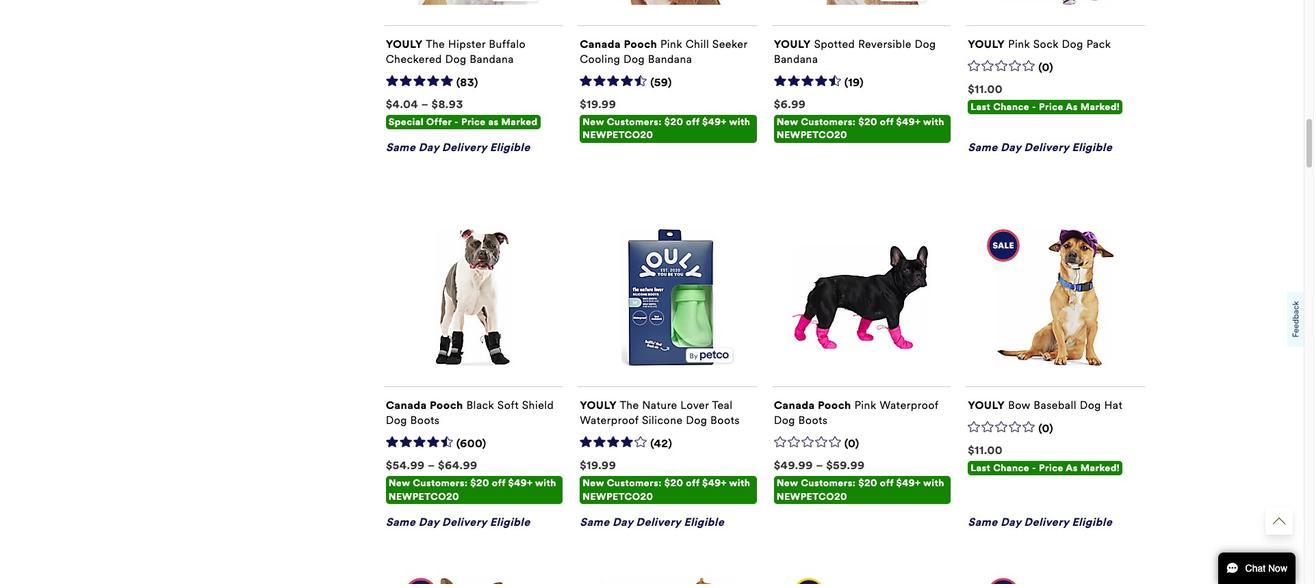 Task type: locate. For each thing, give the bounding box(es) containing it.
(0) down sock
[[1039, 61, 1054, 74]]

the up checkered
[[426, 38, 445, 51]]

canada
[[580, 38, 621, 51], [386, 399, 427, 412], [774, 399, 815, 412]]

last for youly pink sock dog pack
[[971, 101, 991, 113]]

the inside the hipster buffalo checkered dog bandana
[[426, 38, 445, 51]]

same
[[386, 141, 416, 154], [968, 141, 998, 154], [386, 516, 416, 529], [580, 516, 610, 529], [968, 516, 998, 529]]

1 horizontal spatial bandana
[[648, 53, 693, 66]]

1 vertical spatial -
[[455, 116, 459, 128]]

canada pooch
[[580, 38, 658, 51], [386, 399, 463, 412], [774, 399, 852, 412]]

youly left spotted
[[774, 38, 811, 51]]

1 as from the top
[[1066, 101, 1078, 113]]

1 marked! from the top
[[1081, 101, 1120, 113]]

0 vertical spatial $11.00
[[968, 83, 1003, 96]]

customers: down from $49.99 up to $59.99 element
[[801, 478, 856, 490]]

1 horizontal spatial waterproof
[[880, 399, 939, 412]]

bandana
[[470, 53, 514, 66], [648, 53, 693, 66], [774, 53, 818, 66]]

day for pink sock dog pack
[[1001, 141, 1022, 154]]

1 vertical spatial as
[[1066, 463, 1078, 475]]

black
[[467, 399, 495, 412]]

2 last from the top
[[971, 463, 991, 475]]

(0)
[[1039, 61, 1054, 74], [1039, 423, 1054, 436], [845, 438, 860, 451]]

newpetco20 inside $6.99 new customers: $20 off $49+ with newpetco20
[[777, 130, 848, 141]]

1 horizontal spatial the
[[620, 399, 639, 412]]

marked! down hat
[[1081, 463, 1120, 475]]

– inside $4.04 – $8.93 special offer - price as marked
[[421, 98, 429, 111]]

1 horizontal spatial boots
[[711, 415, 740, 428]]

0 vertical spatial $11.00 last chance - price as marked!
[[968, 83, 1120, 113]]

$20 down 19 reviews element
[[859, 116, 878, 128]]

youly
[[386, 38, 423, 51], [774, 38, 811, 51], [968, 38, 1005, 51], [580, 399, 617, 412], [968, 399, 1005, 412]]

0 horizontal spatial the
[[426, 38, 445, 51]]

pink for chill
[[661, 38, 683, 51]]

eligible for the hipster buffalo checkered dog bandana
[[490, 141, 530, 154]]

2 chance from the top
[[994, 463, 1030, 475]]

1 vertical spatial $11.00 last chance - price as marked!
[[968, 444, 1120, 475]]

canada pooch left black
[[386, 399, 463, 412]]

$6.99 new customers: $20 off $49+ with newpetco20
[[774, 98, 945, 141]]

$4.04 – $8.93 special offer - price as marked
[[386, 98, 538, 128]]

price
[[1039, 101, 1064, 113], [461, 116, 486, 128], [1039, 463, 1064, 475]]

$64.99
[[438, 460, 478, 473]]

$8.93
[[432, 98, 463, 111]]

offer
[[426, 116, 452, 128]]

0 horizontal spatial pooch
[[430, 399, 463, 412]]

canada for dog
[[386, 399, 427, 412]]

2 horizontal spatial pooch
[[818, 399, 852, 412]]

day for bow baseball dog hat
[[1001, 516, 1022, 529]]

1 horizontal spatial canada pooch
[[580, 38, 658, 51]]

–
[[421, 98, 429, 111], [428, 460, 435, 473], [816, 460, 824, 473]]

2 bandana from the left
[[648, 53, 693, 66]]

2 $11.00 last chance - price as marked! from the top
[[968, 444, 1120, 475]]

1 vertical spatial the
[[620, 399, 639, 412]]

canada pooch up cooling
[[580, 38, 658, 51]]

bandana inside the hipster buffalo checkered dog bandana
[[470, 53, 514, 66]]

eligible for black soft shield dog boots
[[490, 516, 530, 529]]

$20 down $64.99
[[471, 478, 490, 490]]

0 vertical spatial as
[[1066, 101, 1078, 113]]

0 horizontal spatial canada
[[386, 399, 427, 412]]

59 reviews element
[[651, 76, 672, 90]]

pooch
[[624, 38, 658, 51], [430, 399, 463, 412], [818, 399, 852, 412]]

eligible
[[490, 141, 530, 154], [1072, 141, 1113, 154], [490, 516, 530, 529], [684, 516, 725, 529], [1072, 516, 1113, 529]]

same day delivery eligible for bow baseball dog hat
[[968, 516, 1113, 529]]

1 vertical spatial 0 reviews element
[[1039, 423, 1054, 437]]

pink inside pink waterproof dog boots
[[855, 399, 877, 412]]

eligible for bow baseball dog hat
[[1072, 516, 1113, 529]]

$49+ inside the $49.99 – $59.99 new customers: $20 off $49+ with newpetco20
[[897, 478, 921, 490]]

1 vertical spatial (0)
[[1039, 423, 1054, 436]]

– for $54.99
[[428, 460, 435, 473]]

waterproof
[[880, 399, 939, 412], [580, 415, 639, 428]]

as
[[1066, 101, 1078, 113], [1066, 463, 1078, 475]]

day
[[419, 141, 439, 154], [1001, 141, 1022, 154], [419, 516, 439, 529], [613, 516, 633, 529], [1001, 516, 1022, 529]]

0 vertical spatial marked!
[[1081, 101, 1120, 113]]

dog up $49.99
[[774, 415, 796, 428]]

dog up $54.99
[[386, 415, 407, 428]]

dog inside pink waterproof dog boots
[[774, 415, 796, 428]]

dog inside the nature lover teal waterproof silicone dog boots
[[686, 415, 708, 428]]

pink inside pink chill seeker cooling dog bandana
[[661, 38, 683, 51]]

pooch up (59)
[[624, 38, 658, 51]]

- right the offer
[[455, 116, 459, 128]]

2 horizontal spatial pink
[[1009, 38, 1031, 51]]

pooch up $59.99
[[818, 399, 852, 412]]

customers: down from $54.99 up to $64.99 element
[[413, 478, 468, 490]]

$19.99
[[580, 98, 616, 111], [580, 460, 616, 473]]

0 reviews element down the youly bow baseball dog hat
[[1039, 423, 1054, 437]]

1 vertical spatial waterproof
[[580, 415, 639, 428]]

0 horizontal spatial pink
[[661, 38, 683, 51]]

0 horizontal spatial canada pooch
[[386, 399, 463, 412]]

dog right cooling
[[624, 53, 645, 66]]

0 reviews element up $59.99
[[845, 438, 860, 452]]

0 vertical spatial the
[[426, 38, 445, 51]]

1 vertical spatial chance
[[994, 463, 1030, 475]]

– for $4.04
[[421, 98, 429, 111]]

1 bandana from the left
[[470, 53, 514, 66]]

1 vertical spatial last
[[971, 463, 991, 475]]

pink left sock
[[1009, 38, 1031, 51]]

youly bow baseball dog hat
[[968, 399, 1123, 412]]

customers: inside $6.99 new customers: $20 off $49+ with newpetco20
[[801, 116, 856, 128]]

(59)
[[651, 76, 672, 89]]

– right $54.99
[[428, 460, 435, 473]]

bandana down buffalo
[[470, 53, 514, 66]]

eligible for the nature lover teal waterproof silicone dog boots
[[684, 516, 725, 529]]

delivery
[[442, 141, 487, 154], [1025, 141, 1069, 154], [442, 516, 487, 529], [636, 516, 681, 529], [1025, 516, 1069, 529]]

– left $8.93
[[421, 98, 429, 111]]

same day delivery eligible
[[386, 141, 530, 154], [968, 141, 1113, 154], [386, 516, 530, 529], [580, 516, 725, 529], [968, 516, 1113, 529]]

0 vertical spatial (0)
[[1039, 61, 1054, 74]]

same for the nature lover teal waterproof silicone dog boots
[[580, 516, 610, 529]]

pink
[[661, 38, 683, 51], [1009, 38, 1031, 51], [855, 399, 877, 412]]

pooch left black
[[430, 399, 463, 412]]

bandana up (59)
[[648, 53, 693, 66]]

new
[[583, 116, 605, 128], [777, 116, 799, 128], [389, 478, 410, 490], [583, 478, 605, 490], [777, 478, 799, 490]]

– inside $54.99 – $64.99 new customers: $20 off $49+ with newpetco20
[[428, 460, 435, 473]]

canada up $54.99
[[386, 399, 427, 412]]

$11.00 last chance - price as marked! down the youly bow baseball dog hat
[[968, 444, 1120, 475]]

42 reviews element
[[651, 438, 673, 452]]

2 vertical spatial -
[[1033, 463, 1037, 475]]

(0) down the youly bow baseball dog hat
[[1039, 423, 1054, 436]]

$49+
[[702, 116, 727, 128], [897, 116, 921, 128], [508, 478, 533, 490], [702, 478, 727, 490], [897, 478, 921, 490]]

0 vertical spatial $19.99
[[580, 98, 616, 111]]

- down the youly pink sock dog pack
[[1033, 101, 1037, 113]]

customers:
[[607, 116, 662, 128], [801, 116, 856, 128], [413, 478, 468, 490], [607, 478, 662, 490], [801, 478, 856, 490]]

dog inside spotted reversible dog bandana
[[915, 38, 936, 51]]

delivery for pink sock dog pack
[[1025, 141, 1069, 154]]

boots up from $54.99 up to $64.99 element
[[411, 415, 440, 428]]

youly left sock
[[968, 38, 1005, 51]]

$20 inside the $49.99 – $59.99 new customers: $20 off $49+ with newpetco20
[[859, 478, 878, 490]]

$54.99 – $64.99 new customers: $20 off $49+ with newpetco20
[[386, 460, 557, 503]]

with
[[730, 116, 751, 128], [924, 116, 945, 128], [535, 478, 557, 490], [730, 478, 751, 490], [924, 478, 945, 490]]

newpetco20
[[583, 130, 654, 141], [777, 130, 848, 141], [389, 491, 459, 503], [583, 491, 654, 503], [777, 491, 848, 503]]

0 reviews element down sock
[[1039, 61, 1054, 75]]

with inside $54.99 – $64.99 new customers: $20 off $49+ with newpetco20
[[535, 478, 557, 490]]

price left as
[[461, 116, 486, 128]]

same day delivery eligible for the nature lover teal waterproof silicone dog boots
[[580, 516, 725, 529]]

price down sock
[[1039, 101, 1064, 113]]

0 reviews element
[[1039, 61, 1054, 75], [1039, 423, 1054, 437], [845, 438, 860, 452]]

silicone
[[642, 415, 683, 428]]

customers: down 42 reviews element
[[607, 478, 662, 490]]

styled arrow button link
[[1266, 508, 1293, 535]]

(0) for sock
[[1039, 61, 1054, 74]]

bandana inside pink chill seeker cooling dog bandana
[[648, 53, 693, 66]]

(42)
[[651, 438, 673, 451]]

0 vertical spatial waterproof
[[880, 399, 939, 412]]

as for sock
[[1066, 101, 1078, 113]]

1 boots from the left
[[411, 415, 440, 428]]

$20 down 42 reviews element
[[665, 478, 684, 490]]

0 horizontal spatial boots
[[411, 415, 440, 428]]

2 horizontal spatial bandana
[[774, 53, 818, 66]]

1 vertical spatial marked!
[[1081, 463, 1120, 475]]

dog down lover in the right of the page
[[686, 415, 708, 428]]

newpetco20 down from $54.99 up to $64.99 element
[[389, 491, 459, 503]]

0 reviews element for sock
[[1039, 61, 1054, 75]]

– left $59.99
[[816, 460, 824, 473]]

the left nature
[[620, 399, 639, 412]]

1 vertical spatial $11.00
[[968, 444, 1003, 458]]

customers: down $6.99
[[801, 116, 856, 128]]

spotted reversible dog bandana
[[774, 38, 936, 66]]

3 boots from the left
[[799, 415, 828, 428]]

the
[[426, 38, 445, 51], [620, 399, 639, 412]]

1 last from the top
[[971, 101, 991, 113]]

2 horizontal spatial canada
[[774, 399, 815, 412]]

youly for the nature lover teal waterproof silicone dog boots
[[580, 399, 617, 412]]

dog down hipster
[[445, 53, 467, 66]]

$11.00 last chance - price as marked! down sock
[[968, 83, 1120, 113]]

1 vertical spatial $19.99 new customers: $20 off $49+ with newpetco20
[[580, 460, 751, 503]]

chance
[[994, 101, 1030, 113], [994, 463, 1030, 475]]

newpetco20 inside $54.99 – $64.99 new customers: $20 off $49+ with newpetco20
[[389, 491, 459, 503]]

1 $11.00 last chance - price as marked! from the top
[[968, 83, 1120, 113]]

0 vertical spatial $19.99 new customers: $20 off $49+ with newpetco20
[[580, 98, 751, 141]]

$11.00 last chance - price as marked!
[[968, 83, 1120, 113], [968, 444, 1120, 475]]

price down baseball
[[1039, 463, 1064, 475]]

2 boots from the left
[[711, 415, 740, 428]]

canada up cooling
[[580, 38, 621, 51]]

$4.04
[[386, 98, 419, 111]]

checkered
[[386, 53, 442, 66]]

boots
[[411, 415, 440, 428], [711, 415, 740, 428], [799, 415, 828, 428]]

- down the youly bow baseball dog hat
[[1033, 463, 1037, 475]]

the inside the nature lover teal waterproof silicone dog boots
[[620, 399, 639, 412]]

same for bow baseball dog hat
[[968, 516, 998, 529]]

$20
[[665, 116, 684, 128], [859, 116, 878, 128], [471, 478, 490, 490], [665, 478, 684, 490], [859, 478, 878, 490]]

2 $11.00 from the top
[[968, 444, 1003, 458]]

same for pink sock dog pack
[[968, 141, 998, 154]]

(0) up $59.99
[[845, 438, 860, 451]]

scroll to top image
[[1274, 516, 1286, 528]]

0 vertical spatial chance
[[994, 101, 1030, 113]]

2 as from the top
[[1066, 463, 1078, 475]]

3 bandana from the left
[[774, 53, 818, 66]]

dog right reversible
[[915, 38, 936, 51]]

bandana down spotted
[[774, 53, 818, 66]]

last
[[971, 101, 991, 113], [971, 463, 991, 475]]

pink left chill
[[661, 38, 683, 51]]

hat
[[1105, 399, 1123, 412]]

$19.99 new customers: $20 off $49+ with newpetco20 down 42 reviews element
[[580, 460, 751, 503]]

as
[[489, 116, 499, 128]]

delivery for the hipster buffalo checkered dog bandana
[[442, 141, 487, 154]]

(600)
[[456, 438, 487, 451]]

youly left bow
[[968, 399, 1005, 412]]

last for youly bow baseball dog hat
[[971, 463, 991, 475]]

marked!
[[1081, 101, 1120, 113], [1081, 463, 1120, 475]]

boots inside pink waterproof dog boots
[[799, 415, 828, 428]]

the nature lover teal waterproof silicone dog boots
[[580, 399, 740, 428]]

1 vertical spatial price
[[461, 116, 486, 128]]

1 chance from the top
[[994, 101, 1030, 113]]

youly right shield
[[580, 399, 617, 412]]

$19.99 new customers: $20 off $49+ with newpetco20
[[580, 98, 751, 141], [580, 460, 751, 503]]

canada for cooling
[[580, 38, 621, 51]]

-
[[1033, 101, 1037, 113], [455, 116, 459, 128], [1033, 463, 1037, 475]]

0 vertical spatial 0 reviews element
[[1039, 61, 1054, 75]]

2 vertical spatial price
[[1039, 463, 1064, 475]]

0 horizontal spatial bandana
[[470, 53, 514, 66]]

newpetco20 down from $49.99 up to $59.99 element
[[777, 491, 848, 503]]

boots down teal
[[711, 415, 740, 428]]

off
[[686, 116, 700, 128], [880, 116, 894, 128], [492, 478, 506, 490], [686, 478, 700, 490], [880, 478, 894, 490]]

bow
[[1009, 399, 1031, 412]]

$49.99
[[774, 460, 813, 473]]

marked! down pack
[[1081, 101, 1120, 113]]

0 vertical spatial last
[[971, 101, 991, 113]]

pack
[[1087, 38, 1112, 51]]

1 horizontal spatial canada
[[580, 38, 621, 51]]

dog left hat
[[1080, 399, 1102, 412]]

2 horizontal spatial boots
[[799, 415, 828, 428]]

canada pooch for boots
[[386, 399, 463, 412]]

price for spotted reversible dog bandana
[[1039, 101, 1064, 113]]

boots up from $49.99 up to $59.99 element
[[799, 415, 828, 428]]

$20 down $59.99
[[859, 478, 878, 490]]

1 horizontal spatial pooch
[[624, 38, 658, 51]]

600 reviews element
[[456, 438, 487, 452]]

$19.99 new customers: $20 off $49+ with newpetco20 down 59 reviews element
[[580, 98, 751, 141]]

youly for spotted reversible dog bandana
[[774, 38, 811, 51]]

dog
[[915, 38, 936, 51], [1062, 38, 1084, 51], [445, 53, 467, 66], [624, 53, 645, 66], [1080, 399, 1102, 412], [386, 415, 407, 428], [686, 415, 708, 428], [774, 415, 796, 428]]

0 vertical spatial -
[[1033, 101, 1037, 113]]

1 vertical spatial $19.99
[[580, 460, 616, 473]]

1 $11.00 from the top
[[968, 83, 1003, 96]]

pink up $59.99
[[855, 399, 877, 412]]

newpetco20 down $6.99
[[777, 130, 848, 141]]

customers: down 59 reviews element
[[607, 116, 662, 128]]

0 horizontal spatial waterproof
[[580, 415, 639, 428]]

newpetco20 down 59 reviews element
[[583, 130, 654, 141]]

canada pooch up from $49.99 up to $59.99 element
[[774, 399, 852, 412]]

$11.00
[[968, 83, 1003, 96], [968, 444, 1003, 458]]

youly for the hipster buffalo checkered dog bandana
[[386, 38, 423, 51]]

canada up $49.99
[[774, 399, 815, 412]]

2 marked! from the top
[[1081, 463, 1120, 475]]

1 horizontal spatial pink
[[855, 399, 877, 412]]

(19)
[[845, 76, 864, 89]]

youly up checkered
[[386, 38, 423, 51]]

bandana for hipster
[[470, 53, 514, 66]]

0 vertical spatial price
[[1039, 101, 1064, 113]]

with inside the $49.99 – $59.99 new customers: $20 off $49+ with newpetco20
[[924, 478, 945, 490]]



Task type: vqa. For each thing, say whether or not it's contained in the screenshot.
$54.99 – $64.99 New Customers: $20 off $49+ with NEWPETCO20
yes



Task type: describe. For each thing, give the bounding box(es) containing it.
$59.99
[[827, 460, 865, 473]]

– inside the $49.99 – $59.99 new customers: $20 off $49+ with newpetco20
[[816, 460, 824, 473]]

from $49.99 up to $59.99 element
[[774, 460, 865, 473]]

marked! for pack
[[1081, 101, 1120, 113]]

bandana inside spotted reversible dog bandana
[[774, 53, 818, 66]]

$54.99
[[386, 460, 425, 473]]

marked
[[502, 116, 538, 128]]

same day delivery eligible for pink sock dog pack
[[968, 141, 1113, 154]]

$20 down 59 reviews element
[[665, 116, 684, 128]]

dog inside the black soft shield dog boots
[[386, 415, 407, 428]]

day for the nature lover teal waterproof silicone dog boots
[[613, 516, 633, 529]]

customers: inside $54.99 – $64.99 new customers: $20 off $49+ with newpetco20
[[413, 478, 468, 490]]

$49.99 – $59.99 new customers: $20 off $49+ with newpetco20
[[774, 460, 945, 503]]

delivery for the nature lover teal waterproof silicone dog boots
[[636, 516, 681, 529]]

lover
[[681, 399, 709, 412]]

pink for waterproof
[[855, 399, 877, 412]]

new inside $54.99 – $64.99 new customers: $20 off $49+ with newpetco20
[[389, 478, 410, 490]]

off inside $54.99 – $64.99 new customers: $20 off $49+ with newpetco20
[[492, 478, 506, 490]]

chill
[[686, 38, 709, 51]]

1 $19.99 new customers: $20 off $49+ with newpetco20 from the top
[[580, 98, 751, 141]]

teal
[[712, 399, 733, 412]]

chance for bow
[[994, 463, 1030, 475]]

sock
[[1034, 38, 1059, 51]]

2 vertical spatial 0 reviews element
[[845, 438, 860, 452]]

canada pooch for dog
[[580, 38, 658, 51]]

with inside $6.99 new customers: $20 off $49+ with newpetco20
[[924, 116, 945, 128]]

day for black soft shield dog boots
[[419, 516, 439, 529]]

waterproof inside the nature lover teal waterproof silicone dog boots
[[580, 415, 639, 428]]

nature
[[642, 399, 678, 412]]

dog inside pink chill seeker cooling dog bandana
[[624, 53, 645, 66]]

2 $19.99 from the top
[[580, 460, 616, 473]]

$11.00 for youly bow baseball dog hat
[[968, 444, 1003, 458]]

0 reviews element for baseball
[[1039, 423, 1054, 437]]

same day delivery eligible for the hipster buffalo checkered dog bandana
[[386, 141, 530, 154]]

1 $19.99 from the top
[[580, 98, 616, 111]]

$6.99
[[774, 98, 806, 111]]

eligible for pink sock dog pack
[[1072, 141, 1113, 154]]

dog left pack
[[1062, 38, 1084, 51]]

19 reviews element
[[845, 76, 864, 90]]

$11.00 last chance - price as marked! for sock
[[968, 83, 1120, 113]]

- for the nature lover teal waterproof silicone dog boots
[[1033, 463, 1037, 475]]

2 vertical spatial (0)
[[845, 438, 860, 451]]

same for the hipster buffalo checkered dog bandana
[[386, 141, 416, 154]]

delivery for bow baseball dog hat
[[1025, 516, 1069, 529]]

- inside $4.04 – $8.93 special offer - price as marked
[[455, 116, 459, 128]]

the for dog
[[426, 38, 445, 51]]

newpetco20 down 42 reviews element
[[583, 491, 654, 503]]

chance for pink
[[994, 101, 1030, 113]]

reversible
[[859, 38, 912, 51]]

hipster
[[448, 38, 486, 51]]

cooling
[[580, 53, 621, 66]]

shield
[[522, 399, 554, 412]]

$11.00 for youly pink sock dog pack
[[968, 83, 1003, 96]]

the hipster buffalo checkered dog bandana
[[386, 38, 526, 66]]

seeker
[[713, 38, 748, 51]]

boots inside the black soft shield dog boots
[[411, 415, 440, 428]]

off inside $6.99 new customers: $20 off $49+ with newpetco20
[[880, 116, 894, 128]]

marked! for hat
[[1081, 463, 1120, 475]]

soft
[[498, 399, 519, 412]]

(83)
[[456, 76, 479, 89]]

$20 inside $6.99 new customers: $20 off $49+ with newpetco20
[[859, 116, 878, 128]]

from $54.99 up to $64.99 element
[[386, 460, 478, 473]]

baseball
[[1034, 399, 1077, 412]]

canada for boots
[[774, 399, 815, 412]]

$20 inside $54.99 – $64.99 new customers: $20 off $49+ with newpetco20
[[471, 478, 490, 490]]

pooch for boots
[[430, 399, 463, 412]]

delivery for black soft shield dog boots
[[442, 516, 487, 529]]

bandana for chill
[[648, 53, 693, 66]]

pooch for dog
[[624, 38, 658, 51]]

price inside $4.04 – $8.93 special offer - price as marked
[[461, 116, 486, 128]]

$49+ inside $54.99 – $64.99 new customers: $20 off $49+ with newpetco20
[[508, 478, 533, 490]]

pink waterproof dog boots
[[774, 399, 939, 428]]

2 $19.99 new customers: $20 off $49+ with newpetco20 from the top
[[580, 460, 751, 503]]

buffalo
[[489, 38, 526, 51]]

dog inside the hipster buffalo checkered dog bandana
[[445, 53, 467, 66]]

$11.00 last chance - price as marked! for baseball
[[968, 444, 1120, 475]]

from $4.04 up to $8.93 element
[[386, 98, 463, 111]]

off inside the $49.99 – $59.99 new customers: $20 off $49+ with newpetco20
[[880, 478, 894, 490]]

2 horizontal spatial canada pooch
[[774, 399, 852, 412]]

price for pink waterproof dog boots
[[1039, 463, 1064, 475]]

as for baseball
[[1066, 463, 1078, 475]]

customers: inside the $49.99 – $59.99 new customers: $20 off $49+ with newpetco20
[[801, 478, 856, 490]]

youly pink sock dog pack
[[968, 38, 1112, 51]]

pink chill seeker cooling dog bandana
[[580, 38, 748, 66]]

spotted
[[814, 38, 855, 51]]

newpetco20 inside the $49.99 – $59.99 new customers: $20 off $49+ with newpetco20
[[777, 491, 848, 503]]

boots inside the nature lover teal waterproof silicone dog boots
[[711, 415, 740, 428]]

same day delivery eligible for black soft shield dog boots
[[386, 516, 530, 529]]

$49+ inside $6.99 new customers: $20 off $49+ with newpetco20
[[897, 116, 921, 128]]

black soft shield dog boots
[[386, 399, 554, 428]]

new inside $6.99 new customers: $20 off $49+ with newpetco20
[[777, 116, 799, 128]]

83 reviews element
[[456, 76, 479, 90]]

waterproof inside pink waterproof dog boots
[[880, 399, 939, 412]]

(0) for baseball
[[1039, 423, 1054, 436]]

the for waterproof
[[620, 399, 639, 412]]

new inside the $49.99 – $59.99 new customers: $20 off $49+ with newpetco20
[[777, 478, 799, 490]]

special
[[389, 116, 424, 128]]

- for pink chill seeker cooling dog bandana
[[1033, 101, 1037, 113]]

same for black soft shield dog boots
[[386, 516, 416, 529]]

day for the hipster buffalo checkered dog bandana
[[419, 141, 439, 154]]



